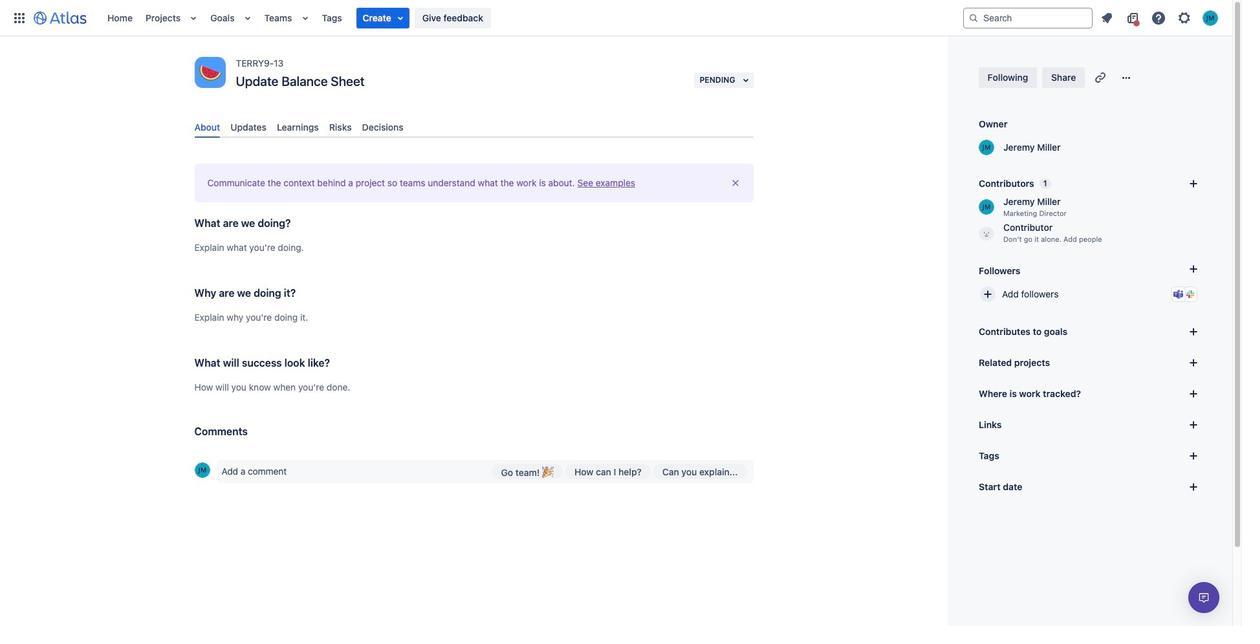 Task type: describe. For each thing, give the bounding box(es) containing it.
open intercom messenger image
[[1197, 590, 1212, 606]]

notifications image
[[1100, 10, 1115, 26]]

set start date image
[[1186, 480, 1202, 495]]

add tag image
[[1186, 449, 1202, 464]]

settings image
[[1177, 10, 1193, 26]]

add work tracking links image
[[1186, 386, 1202, 402]]

top element
[[8, 0, 964, 36]]

switch to... image
[[12, 10, 27, 26]]

slack logo showing nan channels are connected to this project image
[[1186, 289, 1196, 300]]

msteams logo showing  channels are connected to this project image
[[1174, 289, 1184, 300]]



Task type: vqa. For each thing, say whether or not it's contained in the screenshot.
search box
yes



Task type: locate. For each thing, give the bounding box(es) containing it.
None search field
[[964, 7, 1093, 28]]

tab list
[[189, 117, 759, 138]]

account image
[[1203, 10, 1219, 26]]

1 horizontal spatial list
[[1096, 7, 1225, 28]]

Search field
[[964, 7, 1093, 28]]

add a follower image
[[1186, 261, 1202, 277]]

list item inside top element
[[356, 7, 410, 28]]

add related project image
[[1186, 355, 1202, 371]]

0 horizontal spatial list
[[101, 0, 964, 36]]

close banner image
[[730, 178, 741, 188]]

add follower image
[[981, 287, 996, 302]]

list
[[101, 0, 964, 36], [1096, 7, 1225, 28]]

banner
[[0, 0, 1233, 36]]

search image
[[969, 13, 979, 23]]

add goals image
[[1186, 324, 1202, 340]]

help image
[[1151, 10, 1167, 26]]

add team or contributors image
[[1186, 176, 1202, 192]]

list item
[[356, 7, 410, 28]]

add link image
[[1186, 417, 1202, 433]]



